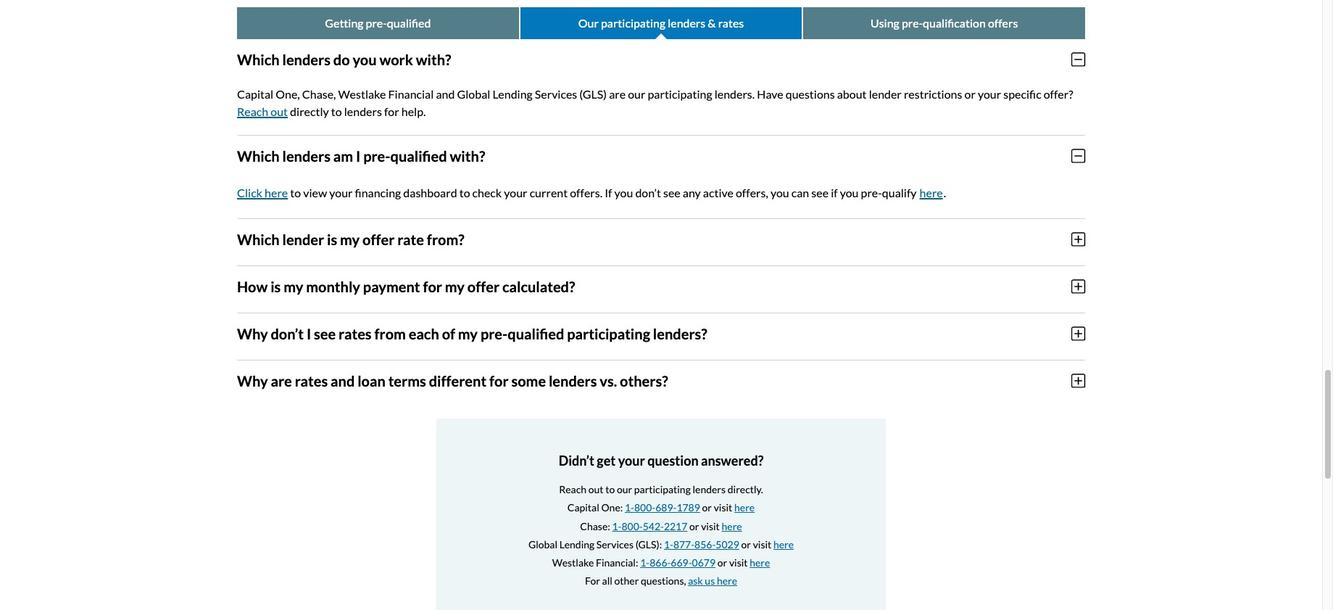 Task type: vqa. For each thing, say whether or not it's contained in the screenshot.
Used Kia link
no



Task type: describe. For each thing, give the bounding box(es) containing it.
click here to view your financing dashboard to check your current offers. if you don't see any active offers, you can see if you pre-qualify here .
[[237, 185, 947, 199]]

which lenders do you work with? button
[[237, 39, 1086, 79]]

or inside capital one, chase, westlake financial and global lending services (gls) are our participating lenders. have questions about lender restrictions or your specific offer? reach out directly to lenders for help.
[[965, 87, 976, 101]]

877-
[[674, 538, 695, 550]]

westlake inside capital one, chase, westlake financial and global lending services (gls) are our participating lenders. have questions about lender restrictions or your specific offer? reach out directly to lenders for help.
[[338, 87, 386, 101]]

pre- right using
[[902, 16, 923, 29]]

lenders left 'vs.'
[[549, 372, 597, 389]]

why are rates and loan terms different for some lenders vs. others?
[[237, 372, 668, 389]]

help.
[[402, 104, 426, 118]]

visit down the 5029
[[730, 556, 748, 569]]

offers,
[[736, 185, 769, 199]]

my up of
[[445, 277, 465, 295]]

0679
[[692, 556, 716, 569]]

check
[[473, 185, 502, 199]]

chase:
[[581, 520, 611, 532]]

reach inside reach out to our participating lenders directly. capital one: 1-800-689-1789 or visit here chase: 1-800-542-2217 or visit here global lending services (gls): 1-877-856-5029 or visit here westlake financial: 1-866-669-0679 or visit here for all other questions, ask us here
[[559, 483, 587, 496]]

(gls)
[[580, 87, 607, 101]]

plus square image for which lender is my offer rate from?
[[1072, 231, 1086, 247]]

directly.
[[728, 483, 764, 496]]

other
[[615, 575, 639, 587]]

our participating lenders & rates button
[[521, 7, 802, 39]]

which for which lender is my offer rate from?
[[237, 230, 280, 248]]

plus square image for how is my monthly payment for my offer calculated?
[[1072, 278, 1086, 294]]

terms
[[389, 372, 426, 389]]

plus square image for why don't i see rates from each of my pre-qualified participating lenders?
[[1072, 325, 1086, 341]]

2 vertical spatial qualified
[[508, 325, 565, 342]]

or right 2217
[[690, 520, 700, 532]]

all
[[602, 575, 613, 587]]

am
[[334, 147, 353, 164]]

why are rates and loan terms different for some lenders vs. others? button
[[237, 360, 1086, 401]]

can
[[792, 185, 810, 199]]

each
[[409, 325, 439, 342]]

qualified inside dropdown button
[[391, 147, 447, 164]]

lending inside capital one, chase, westlake financial and global lending services (gls) are our participating lenders. have questions about lender restrictions or your specific offer? reach out directly to lenders for help.
[[493, 87, 533, 101]]

which lenders am i pre-qualified with?
[[237, 147, 485, 164]]

here up the 5029
[[722, 520, 742, 532]]

why for why don't i see rates from each of my pre-qualified participating lenders?
[[237, 325, 268, 342]]

for
[[585, 575, 600, 587]]

lenders inside reach out to our participating lenders directly. capital one: 1-800-689-1789 or visit here chase: 1-800-542-2217 or visit here global lending services (gls): 1-877-856-5029 or visit here westlake financial: 1-866-669-0679 or visit here for all other questions, ask us here
[[693, 483, 726, 496]]

pre- inside dropdown button
[[363, 147, 391, 164]]

to left the view
[[290, 185, 301, 199]]

some
[[512, 372, 546, 389]]

you right if at top
[[615, 185, 633, 199]]

0 vertical spatial is
[[327, 230, 337, 248]]

click here link
[[237, 185, 288, 199]]

participating inside reach out to our participating lenders directly. capital one: 1-800-689-1789 or visit here chase: 1-800-542-2217 or visit here global lending services (gls): 1-877-856-5029 or visit here westlake financial: 1-866-669-0679 or visit here for all other questions, ask us here
[[635, 483, 691, 496]]

visit right the 5029
[[753, 538, 772, 550]]

my up the monthly
[[340, 230, 360, 248]]

here link for 1-877-856-5029
[[774, 538, 794, 550]]

542-
[[643, 520, 664, 532]]

our
[[579, 16, 599, 29]]

out inside capital one, chase, westlake financial and global lending services (gls) are our participating lenders. have questions about lender restrictions or your specific offer? reach out directly to lenders for help.
[[271, 104, 288, 118]]

qualification
[[923, 16, 986, 29]]

with? inside which lenders do you work with? dropdown button
[[416, 50, 451, 68]]

which lender is my offer rate from? button
[[237, 219, 1086, 259]]

0 vertical spatial offer
[[363, 230, 395, 248]]

2217
[[664, 520, 688, 532]]

financing
[[355, 185, 401, 199]]

minus square image for which lenders do you work with?
[[1072, 51, 1086, 67]]

which lenders am i pre-qualified with? button
[[237, 135, 1086, 176]]

1- down (gls):
[[641, 556, 650, 569]]

pre- right getting
[[366, 16, 387, 29]]

restrictions
[[904, 87, 963, 101]]

1 vertical spatial is
[[271, 277, 281, 295]]

669-
[[671, 556, 692, 569]]

1-800-689-1789 link
[[625, 501, 701, 514]]

getting
[[325, 16, 364, 29]]

if
[[831, 185, 838, 199]]

to inside reach out to our participating lenders directly. capital one: 1-800-689-1789 or visit here chase: 1-800-542-2217 or visit here global lending services (gls): 1-877-856-5029 or visit here westlake financial: 1-866-669-0679 or visit here for all other questions, ask us here
[[606, 483, 615, 496]]

financial
[[388, 87, 434, 101]]

for inside button
[[423, 277, 442, 295]]

and inside capital one, chase, westlake financial and global lending services (gls) are our participating lenders. have questions about lender restrictions or your specific offer? reach out directly to lenders for help.
[[436, 87, 455, 101]]

our inside reach out to our participating lenders directly. capital one: 1-800-689-1789 or visit here chase: 1-800-542-2217 or visit here global lending services (gls): 1-877-856-5029 or visit here westlake financial: 1-866-669-0679 or visit here for all other questions, ask us here
[[617, 483, 633, 496]]

of
[[442, 325, 456, 342]]

you right if
[[840, 185, 859, 199]]

1- down 2217
[[664, 538, 674, 550]]

have
[[757, 87, 784, 101]]

questions,
[[641, 575, 686, 587]]

lenders left the am
[[283, 147, 331, 164]]

participating up 'vs.'
[[567, 325, 651, 342]]

chase,
[[302, 87, 336, 101]]

global inside reach out to our participating lenders directly. capital one: 1-800-689-1789 or visit here chase: 1-800-542-2217 or visit here global lending services (gls): 1-877-856-5029 or visit here westlake financial: 1-866-669-0679 or visit here for all other questions, ask us here
[[529, 538, 558, 550]]

payment
[[363, 277, 420, 295]]

about
[[838, 87, 867, 101]]

here right 0679
[[750, 556, 771, 569]]

or right the 5029
[[742, 538, 751, 550]]

1789
[[677, 501, 701, 514]]

lenders?
[[653, 325, 708, 342]]

here right us
[[717, 575, 738, 587]]

view
[[303, 185, 327, 199]]

reach out link
[[237, 104, 288, 118]]

get
[[597, 452, 616, 468]]

are inside capital one, chase, westlake financial and global lending services (gls) are our participating lenders. have questions about lender restrictions or your specific offer? reach out directly to lenders for help.
[[609, 87, 626, 101]]

why don't i see rates from each of my pre-qualified participating lenders? button
[[237, 313, 1086, 354]]

lenders left do
[[283, 50, 331, 68]]

services inside capital one, chase, westlake financial and global lending services (gls) are our participating lenders. have questions about lender restrictions or your specific offer? reach out directly to lenders for help.
[[535, 87, 578, 101]]

monthly
[[306, 277, 360, 295]]

services inside reach out to our participating lenders directly. capital one: 1-800-689-1789 or visit here chase: 1-800-542-2217 or visit here global lending services (gls): 1-877-856-5029 or visit here westlake financial: 1-866-669-0679 or visit here for all other questions, ask us here
[[597, 538, 634, 550]]

visit down directly.
[[714, 501, 733, 514]]

here link for 1-866-669-0679
[[750, 556, 771, 569]]

visit up 856-
[[702, 520, 720, 532]]

why don't i see rates from each of my pre-qualified participating lenders?
[[237, 325, 708, 342]]

participating inside capital one, chase, westlake financial and global lending services (gls) are our participating lenders. have questions about lender restrictions or your specific offer? reach out directly to lenders for help.
[[648, 87, 713, 101]]

frequently asked questions tab list
[[237, 7, 1086, 39]]

i inside button
[[307, 325, 311, 342]]

1-800-542-2217 link
[[613, 520, 688, 532]]

1-866-669-0679 link
[[641, 556, 716, 569]]

for inside button
[[490, 372, 509, 389]]

our participating lenders & rates
[[579, 16, 744, 29]]

work
[[380, 50, 413, 68]]

for inside capital one, chase, westlake financial and global lending services (gls) are our participating lenders. have questions about lender restrictions or your specific offer? reach out directly to lenders for help.
[[384, 104, 399, 118]]

from?
[[427, 230, 465, 248]]

pre- right if
[[861, 185, 883, 199]]

participating inside the frequently asked questions tab list
[[601, 16, 666, 29]]

1-877-856-5029 link
[[664, 538, 740, 550]]

which lenders do you work with?
[[237, 50, 451, 68]]

calculated?
[[503, 277, 576, 295]]

us
[[705, 575, 715, 587]]

our participating lenders & rates tab panel
[[237, 39, 1086, 407]]

my left the monthly
[[284, 277, 303, 295]]

capital one, chase, westlake financial and global lending services (gls) are our participating lenders. have questions about lender restrictions or your specific offer? reach out directly to lenders for help.
[[237, 87, 1074, 118]]

to inside capital one, chase, westlake financial and global lending services (gls) are our participating lenders. have questions about lender restrictions or your specific offer? reach out directly to lenders for help.
[[331, 104, 342, 118]]



Task type: locate. For each thing, give the bounding box(es) containing it.
0 horizontal spatial reach
[[237, 104, 268, 118]]

i down the monthly
[[307, 325, 311, 342]]

1 vertical spatial our
[[617, 483, 633, 496]]

800-
[[635, 501, 656, 514], [622, 520, 643, 532]]

which lender is my offer rate from?
[[237, 230, 465, 248]]

0 vertical spatial services
[[535, 87, 578, 101]]

which up one,
[[237, 50, 280, 68]]

loan
[[358, 372, 386, 389]]

here left .
[[920, 185, 943, 199]]

answered?
[[701, 452, 764, 468]]

0 vertical spatial reach
[[237, 104, 268, 118]]

one:
[[602, 501, 623, 514]]

1 horizontal spatial offer
[[468, 277, 500, 295]]

or
[[965, 87, 976, 101], [703, 501, 712, 514], [690, 520, 700, 532], [742, 538, 751, 550], [718, 556, 728, 569]]

0 vertical spatial i
[[356, 147, 361, 164]]

your inside capital one, chase, westlake financial and global lending services (gls) are our participating lenders. have questions about lender restrictions or your specific offer? reach out directly to lenders for help.
[[978, 87, 1002, 101]]

plus square image
[[1072, 231, 1086, 247], [1072, 278, 1086, 294]]

1 vertical spatial reach
[[559, 483, 587, 496]]

offer up why don't i see rates from each of my pre-qualified participating lenders?
[[468, 277, 500, 295]]

capital inside capital one, chase, westlake financial and global lending services (gls) are our participating lenders. have questions about lender restrictions or your specific offer? reach out directly to lenders for help.
[[237, 87, 274, 101]]

reach down "didn't"
[[559, 483, 587, 496]]

is
[[327, 230, 337, 248], [271, 277, 281, 295]]

1 plus square image from the top
[[1072, 325, 1086, 341]]

rates right &
[[719, 16, 744, 29]]

minus square image up offer?
[[1072, 51, 1086, 67]]

participating down which lenders do you work with? dropdown button
[[648, 87, 713, 101]]

see left if
[[812, 185, 829, 199]]

using
[[871, 16, 900, 29]]

offer left rate
[[363, 230, 395, 248]]

0 horizontal spatial westlake
[[338, 87, 386, 101]]

rates inside the frequently asked questions tab list
[[719, 16, 744, 29]]

0 vertical spatial and
[[436, 87, 455, 101]]

rates left loan
[[295, 372, 328, 389]]

0 horizontal spatial global
[[457, 87, 491, 101]]

see inside why don't i see rates from each of my pre-qualified participating lenders? button
[[314, 325, 336, 342]]

0 horizontal spatial offer
[[363, 230, 395, 248]]

didn't
[[559, 452, 595, 468]]

and inside button
[[331, 372, 355, 389]]

2 vertical spatial which
[[237, 230, 280, 248]]

0 vertical spatial are
[[609, 87, 626, 101]]

financial:
[[596, 556, 639, 569]]

our inside capital one, chase, westlake financial and global lending services (gls) are our participating lenders. have questions about lender restrictions or your specific offer? reach out directly to lenders for help.
[[628, 87, 646, 101]]

2 vertical spatial rates
[[295, 372, 328, 389]]

pre- right of
[[481, 325, 508, 342]]

here link right the 5029
[[774, 538, 794, 550]]

minus square image inside which lenders am i pre-qualified with? dropdown button
[[1072, 148, 1086, 164]]

i inside dropdown button
[[356, 147, 361, 164]]

1 horizontal spatial out
[[589, 483, 604, 496]]

1 vertical spatial lender
[[283, 230, 324, 248]]

0 horizontal spatial is
[[271, 277, 281, 295]]

0 horizontal spatial out
[[271, 104, 288, 118]]

0 horizontal spatial see
[[314, 325, 336, 342]]

specific
[[1004, 87, 1042, 101]]

0 vertical spatial minus square image
[[1072, 51, 1086, 67]]

2 why from the top
[[237, 372, 268, 389]]

lenders up "which lenders am i pre-qualified with?"
[[344, 104, 382, 118]]

1 vertical spatial global
[[529, 538, 558, 550]]

questions
[[786, 87, 835, 101]]

0 vertical spatial lender
[[869, 87, 902, 101]]

1 which from the top
[[237, 50, 280, 68]]

question
[[648, 452, 699, 468]]

out down one,
[[271, 104, 288, 118]]

here link
[[735, 501, 755, 514], [722, 520, 742, 532], [774, 538, 794, 550], [750, 556, 771, 569]]

1 vertical spatial and
[[331, 372, 355, 389]]

1 minus square image from the top
[[1072, 51, 1086, 67]]

0 vertical spatial out
[[271, 104, 288, 118]]

2 plus square image from the top
[[1072, 278, 1086, 294]]

plus square image inside how is my monthly payment for my offer calculated? button
[[1072, 278, 1086, 294]]

using pre-qualification offers
[[871, 16, 1019, 29]]

reach out to our participating lenders directly. capital one: 1-800-689-1789 or visit here chase: 1-800-542-2217 or visit here global lending services (gls): 1-877-856-5029 or visit here westlake financial: 1-866-669-0679 or visit here for all other questions, ask us here
[[529, 483, 794, 587]]

or right restrictions
[[965, 87, 976, 101]]

our down which lenders do you work with? dropdown button
[[628, 87, 646, 101]]

1 horizontal spatial don't
[[636, 185, 661, 199]]

minus square image inside which lenders do you work with? dropdown button
[[1072, 51, 1086, 67]]

1 horizontal spatial i
[[356, 147, 361, 164]]

1 vertical spatial i
[[307, 325, 311, 342]]

0 horizontal spatial and
[[331, 372, 355, 389]]

qualified inside the frequently asked questions tab list
[[387, 16, 431, 29]]

here link for 1-800-542-2217
[[722, 520, 742, 532]]

1 vertical spatial offer
[[468, 277, 500, 295]]

different
[[429, 372, 487, 389]]

5029
[[716, 538, 740, 550]]

here link for 1-800-689-1789
[[735, 501, 755, 514]]

rates for &
[[719, 16, 744, 29]]

with? inside which lenders am i pre-qualified with? dropdown button
[[450, 147, 485, 164]]

1 horizontal spatial see
[[664, 185, 681, 199]]

1 why from the top
[[237, 325, 268, 342]]

1 vertical spatial lending
[[560, 538, 595, 550]]

your right the view
[[329, 185, 353, 199]]

0 vertical spatial qualified
[[387, 16, 431, 29]]

click
[[237, 185, 263, 199]]

offers.
[[570, 185, 603, 199]]

offer
[[363, 230, 395, 248], [468, 277, 500, 295]]

to left check
[[460, 185, 470, 199]]

and right financial
[[436, 87, 455, 101]]

services up financial:
[[597, 538, 634, 550]]

1 vertical spatial don't
[[271, 325, 304, 342]]

2 horizontal spatial rates
[[719, 16, 744, 29]]

lenders left &
[[668, 16, 706, 29]]

1 vertical spatial plus square image
[[1072, 373, 1086, 388]]

to
[[331, 104, 342, 118], [290, 185, 301, 199], [460, 185, 470, 199], [606, 483, 615, 496]]

westlake up for
[[552, 556, 594, 569]]

from
[[375, 325, 406, 342]]

your left 'specific'
[[978, 87, 1002, 101]]

lenders inside the frequently asked questions tab list
[[668, 16, 706, 29]]

plus square image
[[1072, 325, 1086, 341], [1072, 373, 1086, 388]]

856-
[[695, 538, 716, 550]]

how
[[237, 277, 268, 295]]

0 vertical spatial for
[[384, 104, 399, 118]]

see left any
[[664, 185, 681, 199]]

to down the chase, on the top
[[331, 104, 342, 118]]

1-
[[625, 501, 635, 514], [613, 520, 622, 532], [664, 538, 674, 550], [641, 556, 650, 569]]

you right do
[[353, 50, 377, 68]]

1 horizontal spatial global
[[529, 538, 558, 550]]

1 horizontal spatial westlake
[[552, 556, 594, 569]]

ask us here link
[[688, 575, 738, 587]]

rates for see
[[339, 325, 372, 342]]

0 horizontal spatial capital
[[237, 87, 274, 101]]

capital inside reach out to our participating lenders directly. capital one: 1-800-689-1789 or visit here chase: 1-800-542-2217 or visit here global lending services (gls): 1-877-856-5029 or visit here westlake financial: 1-866-669-0679 or visit here for all other questions, ask us here
[[568, 501, 600, 514]]

participating up 1-800-689-1789 'link' in the bottom of the page
[[635, 483, 691, 496]]

0 vertical spatial plus square image
[[1072, 231, 1086, 247]]

for right the payment
[[423, 277, 442, 295]]

1 vertical spatial capital
[[568, 501, 600, 514]]

1 vertical spatial why
[[237, 372, 268, 389]]

0 vertical spatial rates
[[719, 16, 744, 29]]

here
[[265, 185, 288, 199], [920, 185, 943, 199], [735, 501, 755, 514], [722, 520, 742, 532], [774, 538, 794, 550], [750, 556, 771, 569], [717, 575, 738, 587]]

global
[[457, 87, 491, 101], [529, 538, 558, 550]]

ask
[[688, 575, 703, 587]]

getting pre-qualified button
[[237, 7, 519, 39]]

0 vertical spatial our
[[628, 87, 646, 101]]

0 horizontal spatial don't
[[271, 325, 304, 342]]

for left the some
[[490, 372, 509, 389]]

your right check
[[504, 185, 528, 199]]

qualified up dashboard
[[391, 147, 447, 164]]

which for which lenders am i pre-qualified with?
[[237, 147, 280, 164]]

1 horizontal spatial capital
[[568, 501, 600, 514]]

qualify
[[883, 185, 917, 199]]

your
[[978, 87, 1002, 101], [329, 185, 353, 199], [504, 185, 528, 199], [619, 452, 645, 468]]

here link up the 5029
[[722, 520, 742, 532]]

with?
[[416, 50, 451, 68], [450, 147, 485, 164]]

visit
[[714, 501, 733, 514], [702, 520, 720, 532], [753, 538, 772, 550], [730, 556, 748, 569]]

lending inside reach out to our participating lenders directly. capital one: 1-800-689-1789 or visit here chase: 1-800-542-2217 or visit here global lending services (gls): 1-877-856-5029 or visit here westlake financial: 1-866-669-0679 or visit here for all other questions, ask us here
[[560, 538, 595, 550]]

.
[[944, 185, 947, 199]]

and
[[436, 87, 455, 101], [331, 372, 355, 389]]

3 which from the top
[[237, 230, 280, 248]]

reach left directly
[[237, 104, 268, 118]]

here link down directly.
[[735, 501, 755, 514]]

which up click here link
[[237, 147, 280, 164]]

here right the 5029
[[774, 538, 794, 550]]

1 horizontal spatial are
[[609, 87, 626, 101]]

1 horizontal spatial lender
[[869, 87, 902, 101]]

1 vertical spatial for
[[423, 277, 442, 295]]

0 vertical spatial global
[[457, 87, 491, 101]]

2 minus square image from the top
[[1072, 148, 1086, 164]]

see down the monthly
[[314, 325, 336, 342]]

here down directly.
[[735, 501, 755, 514]]

lender inside button
[[283, 230, 324, 248]]

here right click
[[265, 185, 288, 199]]

westlake down which lenders do you work with?
[[338, 87, 386, 101]]

directly
[[290, 104, 329, 118]]

lenders
[[668, 16, 706, 29], [283, 50, 331, 68], [344, 104, 382, 118], [283, 147, 331, 164], [549, 372, 597, 389], [693, 483, 726, 496]]

minus square image down offer?
[[1072, 148, 1086, 164]]

if
[[605, 185, 613, 199]]

our up the one:
[[617, 483, 633, 496]]

qualified up work
[[387, 16, 431, 29]]

1 horizontal spatial for
[[423, 277, 442, 295]]

didn't get your question answered?
[[559, 452, 764, 468]]

our
[[628, 87, 646, 101], [617, 483, 633, 496]]

which down click here link
[[237, 230, 280, 248]]

lender right about
[[869, 87, 902, 101]]

0 vertical spatial capital
[[237, 87, 274, 101]]

how is my monthly payment for my offer calculated?
[[237, 277, 576, 295]]

0 vertical spatial plus square image
[[1072, 325, 1086, 341]]

my inside button
[[458, 325, 478, 342]]

lenders.
[[715, 87, 755, 101]]

2 horizontal spatial see
[[812, 185, 829, 199]]

i right the am
[[356, 147, 361, 164]]

plus square image inside which lender is my offer rate from? button
[[1072, 231, 1086, 247]]

you left can
[[771, 185, 790, 199]]

reach inside capital one, chase, westlake financial and global lending services (gls) are our participating lenders. have questions about lender restrictions or your specific offer? reach out directly to lenders for help.
[[237, 104, 268, 118]]

1 horizontal spatial rates
[[339, 325, 372, 342]]

how is my monthly payment for my offer calculated? button
[[237, 266, 1086, 307]]

1 vertical spatial rates
[[339, 325, 372, 342]]

are inside why are rates and loan terms different for some lenders vs. others? button
[[271, 372, 292, 389]]

is up the monthly
[[327, 230, 337, 248]]

participating right our
[[601, 16, 666, 29]]

0 horizontal spatial lending
[[493, 87, 533, 101]]

1 vertical spatial out
[[589, 483, 604, 496]]

capital up reach out link
[[237, 87, 274, 101]]

with? up check
[[450, 147, 485, 164]]

which for which lenders do you work with?
[[237, 50, 280, 68]]

and left loan
[[331, 372, 355, 389]]

your right the get on the left bottom of the page
[[619, 452, 645, 468]]

why inside why are rates and loan terms different for some lenders vs. others? button
[[237, 372, 268, 389]]

vs.
[[600, 372, 617, 389]]

getting pre-qualified
[[325, 16, 431, 29]]

1 vertical spatial minus square image
[[1072, 148, 1086, 164]]

0 horizontal spatial i
[[307, 325, 311, 342]]

pre- right the am
[[363, 147, 391, 164]]

0 vertical spatial 800-
[[635, 501, 656, 514]]

global inside capital one, chase, westlake financial and global lending services (gls) are our participating lenders. have questions about lender restrictions or your specific offer? reach out directly to lenders for help.
[[457, 87, 491, 101]]

1 vertical spatial services
[[597, 538, 634, 550]]

0 vertical spatial with?
[[416, 50, 451, 68]]

services left (gls)
[[535, 87, 578, 101]]

1 vertical spatial 800-
[[622, 520, 643, 532]]

2 plus square image from the top
[[1072, 373, 1086, 388]]

offer?
[[1044, 87, 1074, 101]]

with? right work
[[416, 50, 451, 68]]

1 horizontal spatial and
[[436, 87, 455, 101]]

plus square image inside why are rates and loan terms different for some lenders vs. others? button
[[1072, 373, 1086, 388]]

for left help.
[[384, 104, 399, 118]]

i
[[356, 147, 361, 164], [307, 325, 311, 342]]

lenders inside capital one, chase, westlake financial and global lending services (gls) are our participating lenders. have questions about lender restrictions or your specific offer? reach out directly to lenders for help.
[[344, 104, 382, 118]]

1- down the one:
[[613, 520, 622, 532]]

one,
[[276, 87, 300, 101]]

minus square image
[[1072, 51, 1086, 67], [1072, 148, 1086, 164]]

0 horizontal spatial are
[[271, 372, 292, 389]]

800- up (gls):
[[622, 520, 643, 532]]

here button
[[919, 182, 944, 204]]

out up the one:
[[589, 483, 604, 496]]

out
[[271, 104, 288, 118], [589, 483, 604, 496]]

2 vertical spatial for
[[490, 372, 509, 389]]

1- right the one:
[[625, 501, 635, 514]]

is right how at the top of page
[[271, 277, 281, 295]]

lender down the view
[[283, 230, 324, 248]]

why for why are rates and loan terms different for some lenders vs. others?
[[237, 372, 268, 389]]

866-
[[650, 556, 671, 569]]

qualified down calculated? in the left top of the page
[[508, 325, 565, 342]]

1 horizontal spatial reach
[[559, 483, 587, 496]]

&
[[708, 16, 716, 29]]

capital up 'chase:'
[[568, 501, 600, 514]]

lenders up the 1789
[[693, 483, 726, 496]]

2 horizontal spatial for
[[490, 372, 509, 389]]

current
[[530, 185, 568, 199]]

lender inside capital one, chase, westlake financial and global lending services (gls) are our participating lenders. have questions about lender restrictions or your specific offer? reach out directly to lenders for help.
[[869, 87, 902, 101]]

0 horizontal spatial rates
[[295, 372, 328, 389]]

you inside dropdown button
[[353, 50, 377, 68]]

689-
[[656, 501, 677, 514]]

minus square image for which lenders am i pre-qualified with?
[[1072, 148, 1086, 164]]

1 vertical spatial westlake
[[552, 556, 594, 569]]

0 vertical spatial why
[[237, 325, 268, 342]]

or right 0679
[[718, 556, 728, 569]]

0 vertical spatial westlake
[[338, 87, 386, 101]]

0 vertical spatial which
[[237, 50, 280, 68]]

you
[[353, 50, 377, 68], [615, 185, 633, 199], [771, 185, 790, 199], [840, 185, 859, 199]]

0 vertical spatial don't
[[636, 185, 661, 199]]

don't inside button
[[271, 325, 304, 342]]

0 vertical spatial lending
[[493, 87, 533, 101]]

out inside reach out to our participating lenders directly. capital one: 1-800-689-1789 or visit here chase: 1-800-542-2217 or visit here global lending services (gls): 1-877-856-5029 or visit here westlake financial: 1-866-669-0679 or visit here for all other questions, ask us here
[[589, 483, 604, 496]]

1 vertical spatial with?
[[450, 147, 485, 164]]

which inside button
[[237, 230, 280, 248]]

1 plus square image from the top
[[1072, 231, 1086, 247]]

or right the 1789
[[703, 501, 712, 514]]

don't
[[636, 185, 661, 199], [271, 325, 304, 342]]

0 horizontal spatial for
[[384, 104, 399, 118]]

800- up 1-800-542-2217 link
[[635, 501, 656, 514]]

1 vertical spatial plus square image
[[1072, 278, 1086, 294]]

using pre-qualification offers button
[[804, 7, 1086, 39]]

1 vertical spatial which
[[237, 147, 280, 164]]

2 which from the top
[[237, 147, 280, 164]]

which
[[237, 50, 280, 68], [237, 147, 280, 164], [237, 230, 280, 248]]

1 horizontal spatial is
[[327, 230, 337, 248]]

to up the one:
[[606, 483, 615, 496]]

westlake inside reach out to our participating lenders directly. capital one: 1-800-689-1789 or visit here chase: 1-800-542-2217 or visit here global lending services (gls): 1-877-856-5029 or visit here westlake financial: 1-866-669-0679 or visit here for all other questions, ask us here
[[552, 556, 594, 569]]

1 vertical spatial qualified
[[391, 147, 447, 164]]

plus square image for why are rates and loan terms different for some lenders vs. others?
[[1072, 373, 1086, 388]]

here link right 0679
[[750, 556, 771, 569]]

offers
[[989, 16, 1019, 29]]

1 horizontal spatial lending
[[560, 538, 595, 550]]

capital
[[237, 87, 274, 101], [568, 501, 600, 514]]

(gls):
[[636, 538, 662, 550]]

1 horizontal spatial services
[[597, 538, 634, 550]]

0 horizontal spatial lender
[[283, 230, 324, 248]]

1 vertical spatial are
[[271, 372, 292, 389]]

see
[[664, 185, 681, 199], [812, 185, 829, 199], [314, 325, 336, 342]]

rates left 'from'
[[339, 325, 372, 342]]

plus square image inside why don't i see rates from each of my pre-qualified participating lenders? button
[[1072, 325, 1086, 341]]

active
[[703, 185, 734, 199]]

0 horizontal spatial services
[[535, 87, 578, 101]]

why inside why don't i see rates from each of my pre-qualified participating lenders? button
[[237, 325, 268, 342]]

rate
[[398, 230, 424, 248]]

any
[[683, 185, 701, 199]]

my right of
[[458, 325, 478, 342]]



